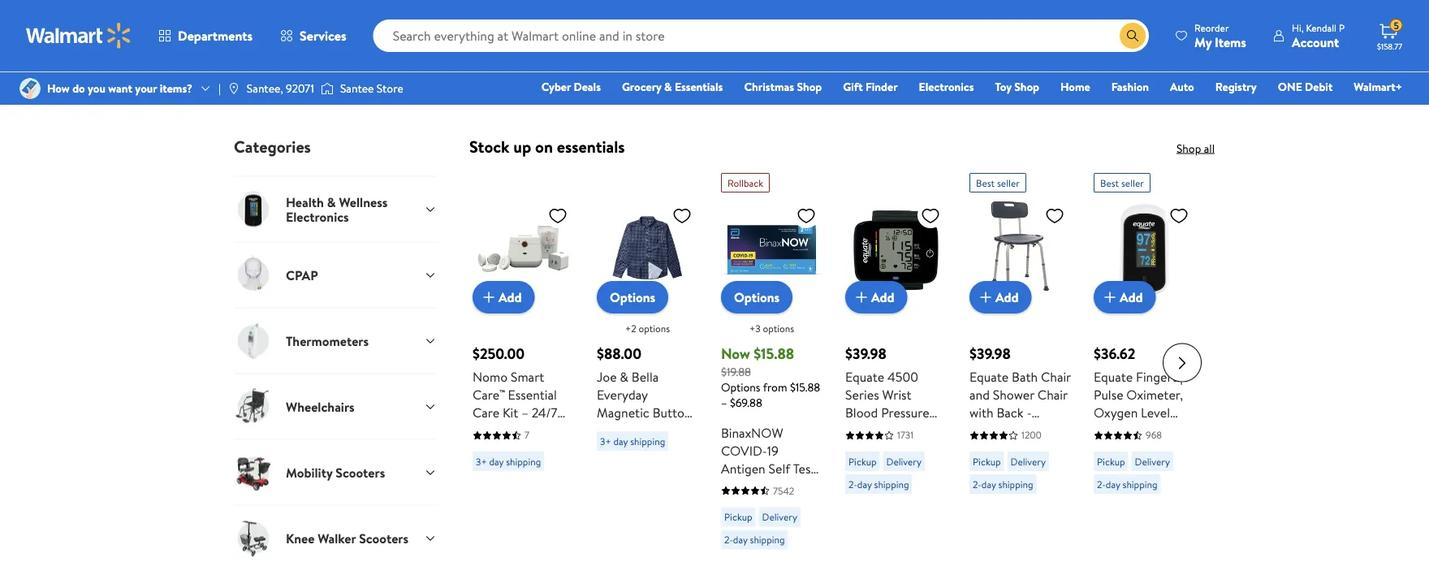 Task type: vqa. For each thing, say whether or not it's contained in the screenshot.
the Home to the middle
no



Task type: locate. For each thing, give the bounding box(es) containing it.
reliable
[[755, 495, 799, 513]]

bella
[[632, 368, 659, 386]]

2 product group from the left
[[597, 166, 699, 556]]

1 best seller from the left
[[976, 176, 1020, 189]]

3+ down magnetic
[[600, 434, 611, 448]]

from
[[763, 379, 788, 395]]

product group
[[473, 166, 574, 556], [597, 166, 699, 556], [721, 166, 823, 562], [846, 166, 947, 556], [970, 166, 1072, 556], [1094, 166, 1196, 556]]

how do you want your items?
[[47, 80, 193, 96]]

equate
[[846, 368, 885, 386], [970, 368, 1009, 386], [1094, 368, 1133, 386]]

options link for binaxnow covid‐19 antigen self test, 1 pack, 2 tests total, reliable test with 15-minute results, detects multiple covid-19 variants, same technology doctors use to test for covid-19 image
[[721, 281, 793, 313]]

christmas shop
[[744, 79, 822, 95]]

store
[[377, 80, 404, 96]]

delivery up easy
[[1011, 454, 1046, 468]]

0 horizontal spatial 3+
[[476, 454, 487, 468]]

1 $39.98 from the left
[[846, 343, 887, 364]]

shop now link
[[684, 60, 746, 80]]

2 add from the left
[[872, 288, 895, 306]]

|
[[219, 80, 221, 96]]

add to favorites list, equate 4500 series wrist blood pressure monitor image
[[921, 205, 941, 226]]

2 options from the left
[[763, 321, 795, 335]]

1 equate from the left
[[846, 368, 885, 386]]

& right joe
[[620, 368, 629, 386]]

0 vertical spatial 3+
[[600, 434, 611, 448]]

0 horizontal spatial with
[[747, 513, 771, 531]]

items
[[1215, 33, 1247, 51]]

2 add button from the left
[[846, 281, 908, 313]]

options right +3
[[763, 321, 795, 335]]

2-day shipping up assembly,
[[973, 477, 1034, 491]]

$69.88
[[730, 395, 763, 410]]

pulse down $36.62
[[1094, 386, 1124, 403]]

1 best from the left
[[976, 176, 995, 189]]

+2 options
[[625, 321, 670, 335]]

best for equate bath chair and shower chair with back - shower seat for elderly, handicap, and disabled, 350lbs, easy assembly, black
[[976, 176, 995, 189]]

1 horizontal spatial options link
[[721, 281, 793, 313]]

level
[[1141, 403, 1171, 421]]

0 horizontal spatial equate
[[846, 368, 885, 386]]

0 vertical spatial with
[[970, 403, 994, 421]]

options up +3
[[734, 288, 780, 306]]

0 horizontal spatial best
[[976, 176, 995, 189]]

options right +2
[[639, 321, 670, 335]]

add
[[499, 288, 522, 306], [872, 288, 895, 306], [996, 288, 1019, 306], [1120, 288, 1143, 306]]

 image left how
[[19, 78, 41, 99]]

1 horizontal spatial $39.98
[[970, 343, 1011, 364]]

wrist
[[883, 386, 912, 403]]

2-day shipping down 'monitor'
[[849, 477, 909, 491]]

2 and from the top
[[970, 457, 990, 475]]

3 add button from the left
[[970, 281, 1032, 313]]

day up secure
[[489, 454, 504, 468]]

0 horizontal spatial  image
[[19, 78, 41, 99]]

1 seller from the left
[[998, 176, 1020, 189]]

knee
[[286, 529, 315, 547]]

day down magnetic
[[614, 434, 628, 448]]

equate inside "$39.98 equate bath chair and shower chair with back - shower seat for elderly, handicap, and disabled, 350lbs, easy assembly, black"
[[970, 368, 1009, 386]]

shower up seat
[[993, 386, 1035, 403]]

shipping inside $88.00 joe & bella everyday magnetic button- down 3+ day shipping
[[631, 434, 665, 448]]

7
[[525, 428, 530, 442]]

equate inside $36.62 equate fingertip pulse oximeter, oxygen level pulse rate
[[1094, 368, 1133, 386]]

equate for $39.98 equate 4500 series wrist blood pressure monitor
[[846, 368, 885, 386]]

3+ up secure
[[476, 454, 487, 468]]

1 add button from the left
[[473, 281, 535, 313]]

3 add to cart image from the left
[[976, 287, 996, 307]]

cyber deals
[[542, 79, 601, 95]]

best seller for $36.62
[[1101, 176, 1145, 189]]

one debit
[[1278, 79, 1333, 95]]

binaxnow covid‐19 antigen self test, 1 pack, 2 tests total, reliable test with 15-minute results, detects multiple covid-19 variants, same technology doctors use to test for covid-19 image
[[721, 199, 823, 300]]

elderly,
[[970, 439, 1012, 457]]

& inside health & wellness electronics
[[327, 193, 336, 211]]

2 add to cart image from the left
[[852, 287, 872, 307]]

with inside binaxnow covid‐19 antigen self test, 1 pack, 2 tests total, reliable test with 15- minute results, detects m
[[747, 513, 771, 531]]

1 vertical spatial shower
[[970, 421, 1012, 439]]

departments button
[[145, 16, 267, 55]]

health & wellness electronics
[[286, 193, 388, 226]]

shipping
[[631, 434, 665, 448], [506, 454, 541, 468], [875, 477, 909, 491], [999, 477, 1034, 491], [1123, 477, 1158, 491], [750, 533, 785, 546]]

1 vertical spatial pulse
[[1094, 421, 1124, 439]]

– left $69.88
[[721, 395, 728, 410]]

3 equate from the left
[[1094, 368, 1133, 386]]

walker
[[318, 529, 356, 547]]

add button for "nomo smart care™ essential care kit – 24/7 911 dispatch support, automatic alerts, secure monitoring, connected caregiving" image
[[473, 281, 535, 313]]

1 horizontal spatial add to cart image
[[852, 287, 872, 307]]

cpap button
[[234, 242, 437, 308]]

0 horizontal spatial best seller
[[976, 176, 1020, 189]]

pack,
[[729, 477, 758, 495]]

options for joe & bella everyday magnetic button-down image
[[610, 288, 656, 306]]

1 horizontal spatial seller
[[1122, 176, 1145, 189]]

6 product group from the left
[[1094, 166, 1196, 556]]

seller for $36.62
[[1122, 176, 1145, 189]]

1 product group from the left
[[473, 166, 574, 556]]

options link up +2
[[597, 281, 669, 313]]

cyber skinny image
[[227, 0, 1202, 103]]

shipping down 15-
[[750, 533, 785, 546]]

0 vertical spatial shower
[[993, 386, 1035, 403]]

1 vertical spatial and
[[970, 457, 990, 475]]

add button for equate 4500 series wrist blood pressure monitor image
[[846, 281, 908, 313]]

toy
[[996, 79, 1012, 95]]

day up assembly,
[[982, 477, 996, 491]]

reorder
[[1195, 21, 1230, 35]]

and left back
[[970, 386, 990, 403]]

1 horizontal spatial 3+
[[600, 434, 611, 448]]

2-day shipping
[[849, 477, 909, 491], [973, 477, 1034, 491], [1098, 477, 1158, 491], [725, 533, 785, 546]]

 image
[[321, 80, 334, 97]]

2- right the test,
[[849, 477, 858, 491]]

 image right |
[[227, 82, 240, 95]]

1 horizontal spatial equate
[[970, 368, 1009, 386]]

toy shop
[[996, 79, 1040, 95]]

0 horizontal spatial options link
[[597, 281, 669, 313]]

$39.98 up series
[[846, 343, 887, 364]]

0 vertical spatial electronics
[[919, 79, 974, 95]]

& right health
[[327, 193, 336, 211]]

2 best from the left
[[1101, 176, 1120, 189]]

grocery & essentials link
[[615, 78, 731, 95]]

1 pulse from the top
[[1094, 386, 1124, 403]]

 image
[[19, 78, 41, 99], [227, 82, 240, 95]]

1 horizontal spatial with
[[970, 403, 994, 421]]

for
[[1042, 421, 1059, 439]]

0 horizontal spatial $39.98
[[846, 343, 887, 364]]

0 horizontal spatial options
[[639, 321, 670, 335]]

christmas shop link
[[737, 78, 830, 95]]

pickup
[[849, 454, 877, 468], [973, 454, 1001, 468], [1098, 454, 1126, 468], [725, 510, 753, 524]]

santee
[[340, 80, 374, 96]]

pulse
[[1094, 386, 1124, 403], [1094, 421, 1124, 439]]

equate down $36.62
[[1094, 368, 1133, 386]]

product group containing $88.00
[[597, 166, 699, 556]]

walmart+ link
[[1347, 78, 1410, 95]]

add for equate fingertip pulse oximeter, oxygen level pulse rate image
[[1120, 288, 1143, 306]]

2 $39.98 from the left
[[970, 343, 1011, 364]]

best seller up equate bath chair and shower chair with back - shower seat for elderly, handicap, and disabled, 350lbs, easy assembly, black image
[[976, 176, 1020, 189]]

0 vertical spatial scooters
[[336, 463, 385, 481]]

with left back
[[970, 403, 994, 421]]

with left 15-
[[747, 513, 771, 531]]

options up +2
[[610, 288, 656, 306]]

on
[[535, 135, 553, 158]]

shower left seat
[[970, 421, 1012, 439]]

binaxnow
[[721, 423, 784, 441]]

$39.98 inside "$39.98 equate bath chair and shower chair with back - shower seat for elderly, handicap, and disabled, 350lbs, easy assembly, black"
[[970, 343, 1011, 364]]

3 add from the left
[[996, 288, 1019, 306]]

options link for joe & bella everyday magnetic button-down image
[[597, 281, 669, 313]]

shipping down 968
[[1123, 477, 1158, 491]]

1 and from the top
[[970, 386, 990, 403]]

1 add from the left
[[499, 288, 522, 306]]

24/7
[[532, 403, 558, 421]]

equate bath chair and shower chair with back - shower seat for elderly, handicap, and disabled, 350lbs, easy assembly, black image
[[970, 199, 1072, 300]]

1 options link from the left
[[597, 281, 669, 313]]

$15.88 down '+3 options'
[[754, 343, 795, 364]]

shipping down 7
[[506, 454, 541, 468]]

options for +2 options
[[639, 321, 670, 335]]

1 horizontal spatial –
[[721, 395, 728, 410]]

rate
[[1127, 421, 1153, 439]]

3+
[[600, 434, 611, 448], [476, 454, 487, 468]]

$15.88 right "from" at the right bottom of page
[[790, 379, 821, 395]]

equate for $39.98 equate bath chair and shower chair with back - shower seat for elderly, handicap, and disabled, 350lbs, easy assembly, black
[[970, 368, 1009, 386]]

equate up 'blood' on the right bottom of page
[[846, 368, 885, 386]]

$36.62
[[1094, 343, 1136, 364]]

care™
[[473, 386, 505, 403]]

1 vertical spatial $15.88
[[790, 379, 821, 395]]

add to favorites list, equate bath chair and shower chair with back - shower seat for elderly, handicap, and disabled, 350lbs, easy assembly, black image
[[1046, 205, 1065, 226]]

debit
[[1306, 79, 1333, 95]]

chair right bath
[[1041, 368, 1071, 386]]

next slide for product carousel list image
[[1163, 343, 1202, 382]]

add to cart image for $250.00
[[479, 287, 499, 307]]

1 horizontal spatial  image
[[227, 82, 240, 95]]

scooters right mobility at the bottom of the page
[[336, 463, 385, 481]]

scooters right walker
[[359, 529, 409, 547]]

stock
[[470, 135, 510, 158]]

1 horizontal spatial best
[[1101, 176, 1120, 189]]

&
[[702, 26, 712, 47], [665, 79, 672, 95], [327, 193, 336, 211], [620, 368, 629, 386]]

electronics link
[[912, 78, 982, 95]]

& inside $88.00 joe & bella everyday magnetic button- down 3+ day shipping
[[620, 368, 629, 386]]

350lbs,
[[970, 475, 1011, 493]]

finder
[[866, 79, 898, 95]]

4 product group from the left
[[846, 166, 947, 556]]

options link up +3
[[721, 281, 793, 313]]

essential
[[508, 386, 557, 403]]

best up equate fingertip pulse oximeter, oxygen level pulse rate image
[[1101, 176, 1120, 189]]

1 vertical spatial with
[[747, 513, 771, 531]]

– inside $250.00 nomo smart care™ essential care kit – 24/7 911 dispatch support, automatic alerts, secure monitoring, connected caregiving
[[522, 403, 529, 421]]

do
[[72, 80, 85, 96]]

0 vertical spatial and
[[970, 386, 990, 403]]

equate left bath
[[970, 368, 1009, 386]]

best up equate bath chair and shower chair with back - shower seat for elderly, handicap, and disabled, 350lbs, easy assembly, black image
[[976, 176, 995, 189]]

hurry! massagers & more are going fast.
[[588, 26, 841, 47]]

best
[[976, 176, 995, 189], [1101, 176, 1120, 189]]

gift
[[843, 79, 863, 95]]

product group containing $36.62
[[1094, 166, 1196, 556]]

4 add from the left
[[1120, 288, 1143, 306]]

2 seller from the left
[[1122, 176, 1145, 189]]

fast.
[[815, 26, 841, 47]]

$39.98 up back
[[970, 343, 1011, 364]]

pulse left rate in the right of the page
[[1094, 421, 1124, 439]]

options down now
[[721, 379, 761, 395]]

2 options link from the left
[[721, 281, 793, 313]]

walmart image
[[26, 23, 132, 49]]

delivery up results,
[[762, 510, 798, 524]]

0 horizontal spatial add to cart image
[[479, 287, 499, 307]]

options for +3 options
[[763, 321, 795, 335]]

oxygen
[[1094, 403, 1138, 421]]

– right kit
[[522, 403, 529, 421]]

day up detects
[[733, 533, 748, 546]]

chair right -
[[1038, 386, 1068, 403]]

equate for $36.62 equate fingertip pulse oximeter, oxygen level pulse rate
[[1094, 368, 1133, 386]]

$88.00 joe & bella everyday magnetic button- down 3+ day shipping
[[597, 343, 697, 448]]

+3
[[750, 321, 761, 335]]

2 horizontal spatial add to cart image
[[976, 287, 996, 307]]

services
[[300, 27, 347, 45]]

seller up equate fingertip pulse oximeter, oxygen level pulse rate image
[[1122, 176, 1145, 189]]

1 horizontal spatial electronics
[[919, 79, 974, 95]]

1 horizontal spatial options
[[763, 321, 795, 335]]

3+ inside $88.00 joe & bella everyday magnetic button- down 3+ day shipping
[[600, 434, 611, 448]]

tests
[[771, 477, 799, 495]]

equate inside the $39.98 equate 4500 series wrist blood pressure monitor
[[846, 368, 885, 386]]

items?
[[160, 80, 193, 96]]

–
[[721, 395, 728, 410], [522, 403, 529, 421]]

and left disabled,
[[970, 457, 990, 475]]

electronics
[[919, 79, 974, 95], [286, 208, 349, 226]]

best seller up equate fingertip pulse oximeter, oxygen level pulse rate image
[[1101, 176, 1145, 189]]

1 vertical spatial electronics
[[286, 208, 349, 226]]

1 add to cart image from the left
[[479, 287, 499, 307]]

antigen
[[721, 459, 766, 477]]

seller up equate bath chair and shower chair with back - shower seat for elderly, handicap, and disabled, 350lbs, easy assembly, black image
[[998, 176, 1020, 189]]

mobility scooters
[[286, 463, 385, 481]]

0 horizontal spatial –
[[522, 403, 529, 421]]

4 add button from the left
[[1094, 281, 1156, 313]]

shop all link
[[1177, 140, 1215, 156]]

christmas
[[744, 79, 795, 95]]

0 horizontal spatial electronics
[[286, 208, 349, 226]]

auto
[[1171, 79, 1195, 95]]

scooters inside knee walker scooters dropdown button
[[359, 529, 409, 547]]

connected
[[473, 511, 535, 529]]

2 horizontal spatial equate
[[1094, 368, 1133, 386]]

pickup up the 350lbs,
[[973, 454, 1001, 468]]

0 horizontal spatial seller
[[998, 176, 1020, 189]]

2 equate from the left
[[970, 368, 1009, 386]]

0 vertical spatial pulse
[[1094, 386, 1124, 403]]

add to cart image
[[479, 287, 499, 307], [852, 287, 872, 307], [976, 287, 996, 307]]

2 best seller from the left
[[1101, 176, 1145, 189]]

chair
[[1041, 368, 1071, 386], [1038, 386, 1068, 403]]

electronics up cpap
[[286, 208, 349, 226]]

services button
[[267, 16, 360, 55]]

product group containing $250.00
[[473, 166, 574, 556]]

3 product group from the left
[[721, 166, 823, 562]]

with inside "$39.98 equate bath chair and shower chair with back - shower seat for elderly, handicap, and disabled, 350lbs, easy assembly, black"
[[970, 403, 994, 421]]

2- down test
[[725, 533, 733, 546]]

self
[[769, 459, 791, 477]]

1
[[721, 477, 726, 495]]

kendall
[[1307, 21, 1337, 35]]

$39.98 inside the $39.98 equate 4500 series wrist blood pressure monitor
[[846, 343, 887, 364]]

1 vertical spatial scooters
[[359, 529, 409, 547]]

1200
[[1022, 428, 1042, 442]]

1 options from the left
[[639, 321, 670, 335]]

how
[[47, 80, 70, 96]]

add to favorites list, equate fingertip pulse oximeter, oxygen level pulse rate image
[[1170, 205, 1189, 226]]

– inside now $15.88 $19.88 options from $15.88 – $69.88
[[721, 395, 728, 410]]

electronics left toy
[[919, 79, 974, 95]]

1 horizontal spatial best seller
[[1101, 176, 1145, 189]]

shipping right down
[[631, 434, 665, 448]]



Task type: describe. For each thing, give the bounding box(es) containing it.
hurry!
[[588, 26, 630, 47]]

0 vertical spatial $15.88
[[754, 343, 795, 364]]

are
[[752, 26, 772, 47]]

black
[[1029, 493, 1059, 511]]

$39.98 equate bath chair and shower chair with back - shower seat for elderly, handicap, and disabled, 350lbs, easy assembly, black
[[970, 343, 1071, 511]]

magnetic
[[597, 403, 650, 421]]

home link
[[1054, 78, 1098, 95]]

support,
[[473, 439, 521, 457]]

now
[[721, 343, 750, 364]]

2- up assembly,
[[973, 477, 982, 491]]

knee walker scooters button
[[234, 505, 437, 562]]

day down oxygen
[[1106, 477, 1121, 491]]

rollback
[[728, 176, 764, 189]]

registry
[[1216, 79, 1257, 95]]

7542
[[773, 483, 795, 497]]

essentials
[[557, 135, 625, 158]]

shipping down 1731 in the right bottom of the page
[[875, 477, 909, 491]]

fashion link
[[1105, 78, 1157, 95]]

everyday
[[597, 386, 648, 403]]

all
[[1204, 140, 1215, 156]]

health & wellness electronics button
[[234, 176, 437, 242]]

options inside now $15.88 $19.88 options from $15.88 – $69.88
[[721, 379, 761, 395]]

massagers
[[633, 26, 699, 47]]

fingertip
[[1137, 368, 1188, 386]]

add for equate 4500 series wrist blood pressure monitor image
[[872, 288, 895, 306]]

delivery down 968
[[1135, 454, 1171, 468]]

equate 4500 series wrist blood pressure monitor image
[[846, 199, 947, 300]]

secure
[[473, 475, 512, 493]]

more
[[716, 26, 749, 47]]

911
[[473, 421, 488, 439]]

oximeter,
[[1127, 386, 1184, 403]]

wheelchairs button
[[234, 373, 437, 439]]

detects
[[721, 548, 766, 562]]

wheelchairs
[[286, 398, 355, 415]]

dispatch
[[492, 421, 541, 439]]

Search search field
[[373, 19, 1150, 52]]

$36.62 equate fingertip pulse oximeter, oxygen level pulse rate
[[1094, 343, 1188, 439]]

Walmart Site-Wide search field
[[373, 19, 1150, 52]]

gift finder link
[[836, 78, 905, 95]]

$39.98 for $39.98 equate 4500 series wrist blood pressure monitor
[[846, 343, 887, 364]]

now
[[719, 60, 746, 80]]

joe & bella everyday magnetic button-down image
[[597, 199, 699, 300]]

now $15.88 $19.88 options from $15.88 – $69.88
[[721, 343, 821, 410]]

shop all
[[1177, 140, 1215, 156]]

options for binaxnow covid‐19 antigen self test, 1 pack, 2 tests total, reliable test with 15-minute results, detects multiple covid-19 variants, same technology doctors use to test for covid-19 image
[[734, 288, 780, 306]]

$39.98 for $39.98 equate bath chair and shower chair with back - shower seat for elderly, handicap, and disabled, 350lbs, easy assembly, black
[[970, 343, 1011, 364]]

one debit link
[[1271, 78, 1341, 95]]

categories
[[234, 135, 311, 158]]

add to favorites list, nomo smart care™ essential care kit – 24/7 911 dispatch support, automatic alerts, secure monitoring, connected caregiving image
[[548, 205, 568, 226]]

binaxnow covid‐19 antigen self test, 1 pack, 2 tests total, reliable test with 15- minute results, detects m
[[721, 423, 819, 562]]

5
[[1394, 18, 1400, 32]]

health
[[286, 193, 324, 211]]

product group containing now $15.88
[[721, 166, 823, 562]]

nomo smart care™ essential care kit – 24/7 911 dispatch support, automatic alerts, secure monitoring, connected caregiving image
[[473, 199, 574, 300]]

2-day shipping up detects
[[725, 533, 785, 546]]

back
[[997, 403, 1024, 421]]

1731
[[898, 428, 914, 442]]

2 pulse from the top
[[1094, 421, 1124, 439]]

seller for equate bath chair and shower chair with back - shower seat for elderly, handicap, and disabled, 350lbs, easy assembly, black
[[998, 176, 1020, 189]]

add button for equate bath chair and shower chair with back - shower seat for elderly, handicap, and disabled, 350lbs, easy assembly, black image
[[970, 281, 1032, 313]]

& left more
[[702, 26, 712, 47]]

bath
[[1012, 368, 1038, 386]]

minute
[[721, 531, 761, 548]]

caregiving
[[473, 529, 533, 546]]

best seller for equate bath chair and shower chair with back - shower seat for elderly, handicap, and disabled, 350lbs, easy assembly, black
[[976, 176, 1020, 189]]

add button for equate fingertip pulse oximeter, oxygen level pulse rate image
[[1094, 281, 1156, 313]]

day down 'monitor'
[[858, 477, 872, 491]]

hi,
[[1292, 21, 1304, 35]]

add for "nomo smart care™ essential care kit – 24/7 911 dispatch support, automatic alerts, secure monitoring, connected caregiving" image
[[499, 288, 522, 306]]

-
[[1027, 403, 1032, 421]]

 image for santee, 92071
[[227, 82, 240, 95]]

shop inside 'link'
[[1015, 79, 1040, 95]]

& right grocery
[[665, 79, 672, 95]]

blood
[[846, 403, 878, 421]]

test
[[721, 513, 744, 531]]

santee,
[[247, 80, 283, 96]]

pickup down oxygen
[[1098, 454, 1126, 468]]

cpap
[[286, 266, 318, 284]]

gift finder
[[843, 79, 898, 95]]

monitoring,
[[473, 493, 539, 511]]

pressure
[[882, 403, 930, 421]]

shipping down disabled,
[[999, 477, 1034, 491]]

pickup down 'monitor'
[[849, 454, 877, 468]]

 image for how do you want your items?
[[19, 78, 41, 99]]

total,
[[721, 495, 752, 513]]

1 vertical spatial 3+
[[476, 454, 487, 468]]

best for $36.62
[[1101, 176, 1120, 189]]

5 product group from the left
[[970, 166, 1072, 556]]

equate fingertip pulse oximeter, oxygen level pulse rate image
[[1094, 199, 1196, 300]]

add for equate bath chair and shower chair with back - shower seat for elderly, handicap, and disabled, 350lbs, easy assembly, black image
[[996, 288, 1019, 306]]

add to favorites list, joe & bella everyday magnetic button-down image
[[673, 205, 692, 226]]

mobility scooters button
[[234, 439, 437, 505]]

+3 options
[[750, 321, 795, 335]]

automatic
[[473, 457, 532, 475]]

3+ day shipping
[[476, 454, 541, 468]]

toy shop link
[[988, 78, 1047, 95]]

delivery down 1731 in the right bottom of the page
[[887, 454, 922, 468]]

fashion
[[1112, 79, 1150, 95]]

up
[[514, 135, 531, 158]]

add to cart image for equate 4500 series wrist blood pressure monitor
[[852, 287, 872, 307]]

your
[[135, 80, 157, 96]]

joe
[[597, 368, 617, 386]]

monitor
[[846, 421, 891, 439]]

cyber deals link
[[534, 78, 608, 95]]

$158.77
[[1378, 41, 1403, 52]]

scooters inside mobility scooters dropdown button
[[336, 463, 385, 481]]

nomo
[[473, 368, 508, 386]]

alerts,
[[535, 457, 572, 475]]

add to favorites list, binaxnow covid‐19 antigen self test, 1 pack, 2 tests total, reliable test with 15-minute results, detects multiple covid-19 variants, same technology doctors use to test for covid-19 image
[[797, 205, 816, 226]]

cyber
[[542, 79, 571, 95]]

down
[[597, 421, 630, 439]]

search icon image
[[1127, 29, 1140, 42]]

2- down oxygen
[[1098, 477, 1106, 491]]

my
[[1195, 33, 1212, 51]]

series
[[846, 386, 880, 403]]

electronics inside health & wellness electronics
[[286, 208, 349, 226]]

want
[[108, 80, 132, 96]]

$39.98 equate 4500 series wrist blood pressure monitor
[[846, 343, 930, 439]]

day inside $88.00 joe & bella everyday magnetic button- down 3+ day shipping
[[614, 434, 628, 448]]

add to cart image
[[1101, 287, 1120, 307]]

pickup up "minute"
[[725, 510, 753, 524]]

essentials
[[675, 79, 723, 95]]

wellness
[[339, 193, 388, 211]]

thermometers
[[286, 332, 369, 350]]

2-day shipping down rate in the right of the page
[[1098, 477, 1158, 491]]



